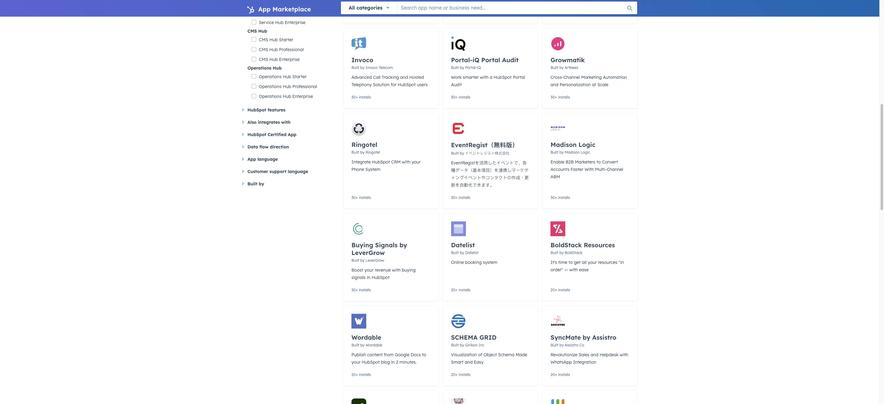 Task type: describe. For each thing, give the bounding box(es) containing it.
hosted
[[409, 75, 424, 80]]

advanced call tracking and hosted telephony solution for hubspot users
[[351, 75, 428, 88]]

by inside datelist built by datelist
[[460, 251, 464, 255]]

by inside growmatik built by artbees
[[559, 65, 564, 70]]

with inside it's time to get all your resources "in order" — with ease
[[569, 268, 578, 273]]

+ for buying
[[356, 288, 358, 293]]

of
[[478, 353, 482, 358]]

eventregistを活用したイベントで、各 種データ（基本項目）を連携しマーケテ ィングイベントやコンタクトの作成・更 新を自動化できます。
[[451, 160, 529, 188]]

multi-
[[595, 167, 607, 172]]

新を自動化できます。
[[451, 183, 494, 188]]

1 vertical spatial portal-
[[465, 65, 477, 70]]

accounts
[[551, 167, 569, 172]]

built inside invoco built by invoco telecom
[[351, 65, 359, 70]]

30 for growmatik
[[551, 95, 555, 100]]

with inside integrate hubspot crm with your phone system
[[402, 160, 410, 165]]

—
[[564, 268, 568, 273]]

integrate hubspot crm with your phone system
[[351, 160, 421, 172]]

installs for growmatik
[[558, 95, 570, 100]]

service for service hub starter
[[259, 0, 274, 6]]

app language
[[247, 157, 278, 162]]

to inside it's time to get all your resources "in order" — with ease
[[569, 260, 573, 266]]

installs for ringotel
[[359, 196, 371, 200]]

data flow direction
[[247, 144, 289, 150]]

work smarter with a hubspot portal audit
[[451, 75, 525, 88]]

syncmate
[[551, 334, 581, 342]]

telephony
[[351, 82, 372, 88]]

artbees
[[565, 65, 578, 70]]

built inside the built by dropdown button
[[247, 181, 257, 187]]

your inside 'publish content from google docs to your hubspot blog in 2 minutes.'
[[351, 360, 361, 366]]

visualization
[[451, 353, 477, 358]]

operations hub professional
[[259, 84, 317, 89]]

hubspot certified app
[[247, 132, 296, 138]]

data flow direction button
[[242, 143, 334, 151]]

with inside boost your revenue with buying signals in hubspot
[[392, 268, 401, 273]]

all categories
[[349, 5, 383, 11]]

cms for cms hub starter
[[259, 37, 268, 43]]

faster
[[571, 167, 583, 172]]

growmatik
[[551, 56, 585, 64]]

direction
[[270, 144, 289, 150]]

revolutionize
[[551, 353, 577, 358]]

personalization
[[560, 82, 591, 88]]

built by button
[[242, 181, 334, 188]]

your inside integrate hubspot crm with your phone system
[[412, 160, 421, 165]]

30 for madison
[[551, 196, 555, 200]]

hubspot up data
[[247, 132, 266, 138]]

20 + installs for syncmate by assistro
[[551, 373, 570, 378]]

b2b
[[566, 160, 574, 165]]

helpdesk
[[600, 353, 618, 358]]

hubspot inside work smarter with a hubspot portal audit
[[494, 75, 512, 80]]

ィングイベントやコンタクトの作成・更
[[451, 175, 529, 181]]

publish
[[351, 353, 366, 358]]

integrates
[[258, 120, 280, 125]]

ease
[[579, 268, 589, 273]]

portal inside work smarter with a hubspot portal audit
[[513, 75, 525, 80]]

buying
[[402, 268, 416, 273]]

for
[[391, 82, 397, 88]]

starter for cms hub starter
[[279, 37, 293, 43]]

1 vertical spatial madison
[[565, 150, 580, 155]]

customer support language button
[[242, 168, 334, 176]]

30 for ringotel
[[351, 196, 356, 200]]

and inside visualization of object schema made smart and easy
[[465, 360, 473, 366]]

with inside dropdown button
[[281, 120, 290, 125]]

+ for datelist
[[455, 288, 458, 293]]

installs for portal-
[[458, 95, 470, 100]]

system
[[483, 260, 497, 266]]

+ for eventregist（無料版）
[[455, 196, 457, 200]]

hub for service hub starter
[[275, 0, 284, 6]]

hub for operations hub
[[273, 65, 282, 71]]

0 vertical spatial ringotel
[[351, 141, 377, 149]]

marketers
[[575, 160, 595, 165]]

by inside boldstack resources built by boldstack
[[559, 251, 564, 255]]

1 vertical spatial ringotel
[[366, 150, 380, 155]]

solution
[[373, 82, 390, 88]]

schema grid built by girikon inc
[[451, 334, 497, 348]]

caret image for hubspot features
[[242, 109, 244, 111]]

at
[[592, 82, 596, 88]]

channel inside the cross-channel marketing automation and personalization at scale
[[563, 75, 580, 80]]

blog
[[381, 360, 390, 366]]

20 for boldstack resources
[[551, 288, 555, 293]]

0 vertical spatial wordable
[[351, 334, 381, 342]]

30 + installs for invoco
[[351, 95, 371, 100]]

2
[[396, 360, 398, 366]]

co
[[579, 343, 584, 348]]

hub for operations hub enterprise
[[283, 94, 291, 99]]

30 for invoco
[[351, 95, 356, 100]]

minutes.
[[399, 360, 417, 366]]

users
[[417, 82, 428, 88]]

1 vertical spatial iq
[[477, 65, 481, 70]]

enable b2b marketers to convert accounts faster with multi-channel abm
[[551, 160, 623, 180]]

hub for operations hub starter
[[283, 74, 291, 80]]

signals
[[375, 242, 398, 249]]

operations hub starter
[[259, 74, 307, 80]]

automation
[[603, 75, 627, 80]]

portal-iq portal audit built by portal-iq
[[451, 56, 519, 70]]

installs for invoco
[[359, 95, 371, 100]]

boldstack resources built by boldstack
[[551, 242, 615, 255]]

built inside ringotel built by ringotel
[[351, 150, 359, 155]]

cms for cms hub
[[247, 28, 257, 34]]

20 + installs for boldstack resources
[[551, 288, 570, 293]]

and inside 'revolutionize sales and helpdesk with whatsapp integration'
[[591, 353, 598, 358]]

phone
[[351, 167, 364, 172]]

0 vertical spatial invoco
[[351, 56, 373, 64]]

audit inside 'portal-iq portal audit built by portal-iq'
[[502, 56, 519, 64]]

caret image for data flow direction
[[242, 146, 244, 148]]

installs for boldstack
[[558, 288, 570, 293]]

0 vertical spatial portal-
[[451, 56, 473, 64]]

boost
[[351, 268, 363, 273]]

service hub enterprise
[[259, 20, 305, 25]]

service for service hub enterprise
[[259, 20, 274, 25]]

30 + installs for portal-iq portal audit
[[451, 95, 470, 100]]

20 for syncmate by assistro
[[551, 373, 555, 378]]

professional for service hub professional
[[285, 10, 310, 15]]

hubspot features button
[[242, 106, 334, 114]]

your inside it's time to get all your resources "in order" — with ease
[[588, 260, 597, 266]]

+ for growmatik
[[555, 95, 557, 100]]

cms hub starter
[[259, 37, 293, 43]]

service hub starter
[[259, 0, 299, 6]]

by inside madison logic built by madison logic
[[559, 150, 564, 155]]

object
[[483, 353, 497, 358]]

syncmate by assistro built by assistro co
[[551, 334, 616, 348]]

service for service hub professional
[[259, 10, 274, 15]]

google
[[395, 353, 409, 358]]

installs for datelist
[[459, 288, 471, 293]]

hub for operations hub professional
[[283, 84, 291, 89]]

cms for cms hub professional
[[259, 47, 268, 52]]

0 vertical spatial levergrow
[[351, 249, 385, 257]]

app for app marketplace
[[258, 5, 271, 13]]

visualization of object schema made smart and easy
[[451, 353, 527, 366]]

by inside wordable built by wordable
[[360, 343, 365, 348]]

with inside work smarter with a hubspot portal audit
[[480, 75, 489, 80]]

smart
[[451, 360, 464, 366]]

0 vertical spatial logic
[[579, 141, 595, 149]]

made
[[516, 353, 527, 358]]

1 vertical spatial logic
[[581, 150, 590, 155]]

caret image for app language
[[242, 158, 244, 161]]

customer
[[247, 169, 268, 175]]

in inside boost your revenue with buying signals in hubspot
[[367, 275, 370, 281]]

and inside the cross-channel marketing automation and personalization at scale
[[551, 82, 558, 88]]

integration
[[573, 360, 596, 366]]

cms hub professional
[[259, 47, 304, 52]]

+ for invoco
[[356, 95, 358, 100]]

resources
[[584, 242, 615, 249]]

by up the co
[[583, 334, 590, 342]]

hubspot up also
[[247, 107, 266, 113]]

30 for buying
[[351, 288, 356, 293]]

audit inside work smarter with a hubspot portal audit
[[451, 82, 462, 88]]

cross-channel marketing automation and personalization at scale
[[551, 75, 627, 88]]

order"
[[551, 268, 563, 273]]

customer support language
[[247, 169, 308, 175]]

all
[[582, 260, 587, 266]]

professional for operations hub professional
[[292, 84, 317, 89]]

it's
[[551, 260, 557, 266]]

features
[[268, 107, 285, 113]]

built inside growmatik built by artbees
[[551, 65, 558, 70]]

built inside the eventregist（無料版） built by イベントレジスト株式会社
[[451, 151, 459, 156]]

resources
[[598, 260, 617, 266]]

installs for eventregist（無料版）
[[458, 196, 470, 200]]

work
[[451, 75, 462, 80]]

built inside madison logic built by madison logic
[[551, 150, 558, 155]]

signals
[[351, 275, 366, 281]]

installs for wordable
[[359, 373, 371, 378]]

1 vertical spatial invoco
[[366, 65, 378, 70]]

20 for datelist
[[451, 288, 455, 293]]

booking
[[465, 260, 482, 266]]

installs for madison
[[558, 196, 570, 200]]

enterprise for service hub enterprise
[[285, 20, 305, 25]]

30 for eventregist（無料版）
[[451, 196, 455, 200]]

ringotel built by ringotel
[[351, 141, 380, 155]]

30 + installs for eventregist（無料版）
[[451, 196, 470, 200]]

marketplace
[[272, 5, 311, 13]]



Task type: locate. For each thing, give the bounding box(es) containing it.
your right crm
[[412, 160, 421, 165]]

grid
[[479, 334, 497, 342]]

your right all on the bottom right of page
[[588, 260, 597, 266]]

hub up service hub professional
[[275, 0, 284, 6]]

0 horizontal spatial in
[[367, 275, 370, 281]]

tracking
[[382, 75, 399, 80]]

caret image inside app language dropdown button
[[242, 158, 244, 161]]

online booking system
[[451, 260, 497, 266]]

0 vertical spatial boldstack
[[551, 242, 582, 249]]

0 vertical spatial caret image
[[242, 109, 244, 111]]

4 caret image from the top
[[242, 170, 244, 173]]

2 vertical spatial starter
[[292, 74, 307, 80]]

service up service hub professional
[[259, 0, 274, 6]]

by up enable
[[559, 150, 564, 155]]

20
[[451, 288, 455, 293], [551, 288, 555, 293], [351, 373, 356, 378], [451, 373, 455, 378], [551, 373, 555, 378]]

and left 'hosted'
[[400, 75, 408, 80]]

built inside datelist built by datelist
[[451, 251, 459, 255]]

30 + installs for buying signals by levergrow
[[351, 288, 371, 293]]

0 horizontal spatial to
[[422, 353, 426, 358]]

caret image
[[242, 109, 244, 111], [242, 158, 244, 161]]

caret image for also integrates with
[[242, 121, 244, 124]]

Search app name or business need... search field
[[397, 2, 637, 14]]

operations
[[247, 65, 271, 71], [259, 74, 282, 80], [259, 84, 282, 89], [259, 94, 282, 99]]

caret image for built by
[[242, 183, 244, 186]]

boldstack
[[551, 242, 582, 249], [565, 251, 582, 255]]

girikon
[[465, 343, 478, 348]]

0 vertical spatial madison
[[551, 141, 577, 149]]

operations up hubspot features at the top of page
[[259, 94, 282, 99]]

cms hub
[[247, 28, 267, 34]]

0 horizontal spatial audit
[[451, 82, 462, 88]]

app marketplace
[[258, 5, 311, 13]]

0 vertical spatial starter
[[285, 0, 299, 6]]

caret image left hubspot features at the top of page
[[242, 109, 244, 111]]

to inside 'publish content from google docs to your hubspot blog in 2 minutes.'
[[422, 353, 426, 358]]

app inside dropdown button
[[247, 157, 256, 162]]

invoco built by invoco telecom
[[351, 56, 393, 70]]

hub up cms hub professional
[[269, 37, 278, 43]]

by up integrate
[[360, 150, 365, 155]]

30 for portal-
[[451, 95, 455, 100]]

boldstack up time
[[551, 242, 582, 249]]

with left a
[[480, 75, 489, 80]]

also
[[247, 120, 257, 125]]

boost your revenue with buying signals in hubspot
[[351, 268, 416, 281]]

by up boost
[[360, 259, 365, 263]]

hubspot inside integrate hubspot crm with your phone system
[[372, 160, 390, 165]]

operations hub
[[247, 65, 282, 71]]

hub for cms hub
[[258, 28, 267, 34]]

certified
[[268, 132, 287, 138]]

schema
[[498, 353, 515, 358]]

by right signals
[[400, 242, 407, 249]]

20 + installs
[[451, 288, 471, 293], [551, 288, 570, 293], [351, 373, 371, 378], [451, 373, 471, 378], [551, 373, 570, 378]]

20 + installs for datelist
[[451, 288, 471, 293]]

built inside 'buying signals by levergrow built by levergrow'
[[351, 259, 359, 263]]

hubspot inside advanced call tracking and hosted telephony solution for hubspot users
[[398, 82, 416, 88]]

1 horizontal spatial portal
[[513, 75, 525, 80]]

1 vertical spatial enterprise
[[279, 57, 300, 62]]

by down eventregist（無料版）
[[460, 151, 464, 156]]

wordable built by wordable
[[351, 334, 382, 348]]

eventregistを活用したイベントで、各
[[451, 160, 527, 166]]

caret image inside customer support language dropdown button
[[242, 170, 244, 173]]

+ for schema
[[455, 373, 458, 378]]

in
[[367, 275, 370, 281], [391, 360, 395, 366]]

data
[[247, 144, 258, 150]]

cms for cms hub enterprise
[[259, 57, 268, 62]]

service up cms hub
[[259, 20, 274, 25]]

in inside 'publish content from google docs to your hubspot blog in 2 minutes.'
[[391, 360, 395, 366]]

channel inside enable b2b marketers to convert accounts faster with multi-channel abm
[[607, 167, 623, 172]]

by inside schema grid built by girikon inc
[[460, 343, 464, 348]]

2 vertical spatial enterprise
[[292, 94, 313, 99]]

1 vertical spatial levergrow
[[366, 259, 384, 263]]

hub up cms hub starter
[[258, 28, 267, 34]]

channel up personalization
[[563, 75, 580, 80]]

advanced
[[351, 75, 372, 80]]

by up "online"
[[460, 251, 464, 255]]

by up time
[[559, 251, 564, 255]]

with right — at the right bottom of page
[[569, 268, 578, 273]]

operations for operations hub
[[247, 65, 271, 71]]

hubspot inside 'publish content from google docs to your hubspot blog in 2 minutes.'
[[362, 360, 380, 366]]

2 horizontal spatial to
[[597, 160, 601, 165]]

+ for wordable
[[356, 373, 358, 378]]

20 for schema grid
[[451, 373, 455, 378]]

service down 'service hub starter'
[[259, 10, 274, 15]]

20 for wordable
[[351, 373, 356, 378]]

abm
[[551, 174, 560, 180]]

with up hubspot certified app dropdown button
[[281, 120, 290, 125]]

growmatik built by artbees
[[551, 56, 585, 70]]

0 vertical spatial audit
[[502, 56, 519, 64]]

hub down cms hub starter
[[269, 47, 278, 52]]

caret image inside data flow direction dropdown button
[[242, 146, 244, 148]]

0 vertical spatial enterprise
[[285, 20, 305, 25]]

enterprise for operations hub enterprise
[[292, 94, 313, 99]]

1 vertical spatial audit
[[451, 82, 462, 88]]

1 caret image from the top
[[242, 121, 244, 124]]

1 vertical spatial professional
[[279, 47, 304, 52]]

5 caret image from the top
[[242, 183, 244, 186]]

1 horizontal spatial app
[[258, 5, 271, 13]]

app
[[258, 5, 271, 13], [288, 132, 296, 138], [247, 157, 256, 162]]

wordable
[[351, 334, 381, 342], [366, 343, 382, 348]]

language
[[257, 157, 278, 162], [288, 169, 308, 175]]

service
[[259, 0, 274, 6], [259, 10, 274, 15], [259, 20, 274, 25]]

language down app language dropdown button
[[288, 169, 308, 175]]

1 vertical spatial starter
[[279, 37, 293, 43]]

0 vertical spatial portal
[[481, 56, 500, 64]]

schema
[[451, 334, 478, 342]]

1 vertical spatial datelist
[[465, 251, 479, 255]]

by inside 'portal-iq portal audit built by portal-iq'
[[460, 65, 464, 70]]

0 vertical spatial language
[[257, 157, 278, 162]]

by inside the eventregist（無料版） built by イベントレジスト株式会社
[[460, 151, 464, 156]]

operations down the cms hub enterprise
[[247, 65, 271, 71]]

0 horizontal spatial language
[[257, 157, 278, 162]]

starter up operations hub professional
[[292, 74, 307, 80]]

from
[[384, 353, 394, 358]]

1 vertical spatial service
[[259, 10, 274, 15]]

support
[[270, 169, 286, 175]]

easy
[[474, 360, 484, 366]]

datelist up booking on the right of the page
[[465, 251, 479, 255]]

2 caret image from the top
[[242, 133, 244, 136]]

your down publish
[[351, 360, 361, 366]]

20 + installs for schema grid
[[451, 373, 471, 378]]

1 service from the top
[[259, 0, 274, 6]]

+ for madison
[[555, 196, 557, 200]]

hub down 'service hub starter'
[[275, 10, 284, 15]]

starter for service hub starter
[[285, 0, 299, 6]]

20 down the whatsapp on the right bottom of the page
[[551, 373, 555, 378]]

starter for operations hub starter
[[292, 74, 307, 80]]

0 vertical spatial iq
[[473, 56, 479, 64]]

イベントレジスト株式会社
[[465, 151, 510, 156]]

1 horizontal spatial language
[[288, 169, 308, 175]]

0 vertical spatial professional
[[285, 10, 310, 15]]

hubspot down content
[[362, 360, 380, 366]]

built inside schema grid built by girikon inc
[[451, 343, 459, 348]]

caret image
[[242, 121, 244, 124], [242, 133, 244, 136], [242, 146, 244, 148], [242, 170, 244, 173], [242, 183, 244, 186]]

caret image inside also integrates with dropdown button
[[242, 121, 244, 124]]

assistro down syncmate
[[565, 343, 578, 348]]

madison
[[551, 141, 577, 149], [565, 150, 580, 155]]

2 horizontal spatial app
[[288, 132, 296, 138]]

inc
[[479, 343, 484, 348]]

professional up operations hub enterprise
[[292, 84, 317, 89]]

1 vertical spatial in
[[391, 360, 395, 366]]

levergrow up revenue
[[366, 259, 384, 263]]

種データ（基本項目）を連携しマーケテ
[[451, 168, 529, 173]]

hubspot right a
[[494, 75, 512, 80]]

0 vertical spatial in
[[367, 275, 370, 281]]

2 vertical spatial service
[[259, 20, 274, 25]]

0 horizontal spatial portal
[[481, 56, 500, 64]]

and
[[400, 75, 408, 80], [551, 82, 558, 88], [591, 353, 598, 358], [465, 360, 473, 366]]

datelist built by datelist
[[451, 242, 479, 255]]

invoco up advanced
[[351, 56, 373, 64]]

hub up operations hub
[[269, 57, 278, 62]]

20 + installs for wordable
[[351, 373, 371, 378]]

+
[[356, 10, 358, 15], [455, 10, 457, 15], [555, 10, 557, 15], [356, 95, 358, 100], [455, 95, 457, 100], [555, 95, 557, 100], [356, 196, 358, 200], [455, 196, 457, 200], [555, 196, 557, 200], [356, 288, 358, 293], [455, 288, 458, 293], [555, 288, 557, 293], [356, 373, 358, 378], [455, 373, 458, 378], [555, 373, 557, 378]]

portal inside 'portal-iq portal audit built by portal-iq'
[[481, 56, 500, 64]]

starter up service hub professional
[[285, 0, 299, 6]]

to left get
[[569, 260, 573, 266]]

1 vertical spatial app
[[288, 132, 296, 138]]

operations hub enterprise
[[259, 94, 313, 99]]

20 down publish
[[351, 373, 356, 378]]

installs for syncmate
[[558, 373, 570, 378]]

1 vertical spatial caret image
[[242, 158, 244, 161]]

hub for service hub enterprise
[[275, 20, 284, 25]]

20 down order"
[[551, 288, 555, 293]]

built inside syncmate by assistro built by assistro co
[[551, 343, 558, 348]]

hub up operations hub professional
[[283, 74, 291, 80]]

1 vertical spatial channel
[[607, 167, 623, 172]]

hub down operations hub professional
[[283, 94, 291, 99]]

20 + installs down smart
[[451, 373, 471, 378]]

telecom
[[379, 65, 393, 70]]

caret image inside "hubspot features" dropdown button
[[242, 109, 244, 111]]

2 vertical spatial app
[[247, 157, 256, 162]]

1 vertical spatial to
[[569, 260, 573, 266]]

hub up operations hub enterprise
[[283, 84, 291, 89]]

to
[[597, 160, 601, 165], [569, 260, 573, 266], [422, 353, 426, 358]]

sales
[[579, 353, 589, 358]]

your
[[412, 160, 421, 165], [588, 260, 597, 266], [364, 268, 374, 273], [351, 360, 361, 366]]

app down data
[[247, 157, 256, 162]]

hubspot down 'hosted'
[[398, 82, 416, 88]]

1 vertical spatial language
[[288, 169, 308, 175]]

2 vertical spatial professional
[[292, 84, 317, 89]]

to inside enable b2b marketers to convert accounts faster with multi-channel abm
[[597, 160, 601, 165]]

portal
[[481, 56, 500, 64], [513, 75, 525, 80]]

levergrow
[[351, 249, 385, 257], [366, 259, 384, 263]]

app for app language
[[247, 157, 256, 162]]

iq
[[473, 56, 479, 64], [477, 65, 481, 70]]

professional up the cms hub enterprise
[[279, 47, 304, 52]]

+ for boldstack
[[555, 288, 557, 293]]

with right crm
[[402, 160, 410, 165]]

buying signals by levergrow built by levergrow
[[351, 242, 407, 263]]

2 service from the top
[[259, 10, 274, 15]]

scale
[[597, 82, 608, 88]]

0 vertical spatial app
[[258, 5, 271, 13]]

2 vertical spatial to
[[422, 353, 426, 358]]

revenue
[[375, 268, 391, 273]]

20 down smart
[[451, 373, 455, 378]]

professional up service hub enterprise
[[285, 10, 310, 15]]

enterprise for cms hub enterprise
[[279, 57, 300, 62]]

built inside boldstack resources built by boldstack
[[551, 251, 558, 255]]

with inside 'revolutionize sales and helpdesk with whatsapp integration'
[[620, 353, 628, 358]]

by down growmatik at the right of page
[[559, 65, 564, 70]]

whatsapp
[[551, 360, 572, 366]]

by up work
[[460, 65, 464, 70]]

30 + installs for ringotel
[[351, 196, 371, 200]]

20 + installs down publish
[[351, 373, 371, 378]]

channel
[[563, 75, 580, 80], [607, 167, 623, 172]]

0 horizontal spatial app
[[247, 157, 256, 162]]

in left 2
[[391, 360, 395, 366]]

to up multi-
[[597, 160, 601, 165]]

by inside invoco built by invoco telecom
[[360, 65, 365, 70]]

by inside dropdown button
[[259, 181, 264, 187]]

app inside dropdown button
[[288, 132, 296, 138]]

by down syncmate
[[559, 343, 564, 348]]

invoco up call
[[366, 65, 378, 70]]

enterprise down cms hub professional
[[279, 57, 300, 62]]

installs for buying
[[359, 288, 371, 293]]

0 horizontal spatial channel
[[563, 75, 580, 80]]

enterprise down marketplace
[[285, 20, 305, 25]]

0 vertical spatial channel
[[563, 75, 580, 80]]

3 service from the top
[[259, 20, 274, 25]]

1 horizontal spatial to
[[569, 260, 573, 266]]

caret image inside the built by dropdown button
[[242, 183, 244, 186]]

hubspot features
[[247, 107, 285, 113]]

3 caret image from the top
[[242, 146, 244, 148]]

by up publish
[[360, 343, 365, 348]]

1 horizontal spatial assistro
[[592, 334, 616, 342]]

built inside 'portal-iq portal audit built by portal-iq'
[[451, 65, 459, 70]]

1 horizontal spatial audit
[[502, 56, 519, 64]]

operations down operations hub
[[259, 74, 282, 80]]

a
[[490, 75, 492, 80]]

+ for syncmate
[[555, 373, 557, 378]]

0 vertical spatial to
[[597, 160, 601, 165]]

datelist up "online"
[[451, 242, 475, 249]]

language down data flow direction
[[257, 157, 278, 162]]

madison logic built by madison logic
[[551, 141, 595, 155]]

and down cross-
[[551, 82, 558, 88]]

levergrow up boost
[[351, 249, 385, 257]]

eventregist（無料版）
[[451, 141, 518, 149]]

hub for service hub professional
[[275, 10, 284, 15]]

portal right a
[[513, 75, 525, 80]]

operations for operations hub enterprise
[[259, 94, 282, 99]]

professional for cms hub professional
[[279, 47, 304, 52]]

ringotel
[[351, 141, 377, 149], [366, 150, 380, 155]]

1 vertical spatial portal
[[513, 75, 525, 80]]

0 horizontal spatial assistro
[[565, 343, 578, 348]]

operations for operations hub professional
[[259, 84, 282, 89]]

0 vertical spatial assistro
[[592, 334, 616, 342]]

caret image for customer support language
[[242, 170, 244, 173]]

20 + installs down the whatsapp on the right bottom of the page
[[551, 373, 570, 378]]

hub for cms hub starter
[[269, 37, 278, 43]]

hub down the cms hub enterprise
[[273, 65, 282, 71]]

crm
[[391, 160, 401, 165]]

and right sales on the bottom of the page
[[591, 353, 598, 358]]

portal up a
[[481, 56, 500, 64]]

also integrates with
[[247, 120, 290, 125]]

hubspot certified app button
[[242, 131, 334, 139]]

with
[[585, 167, 594, 172]]

30 + installs for madison logic
[[551, 196, 570, 200]]

hub
[[275, 0, 284, 6], [275, 10, 284, 15], [275, 20, 284, 25], [258, 28, 267, 34], [269, 37, 278, 43], [269, 47, 278, 52], [269, 57, 278, 62], [273, 65, 282, 71], [283, 74, 291, 80], [283, 84, 291, 89], [283, 94, 291, 99]]

hub for cms hub enterprise
[[269, 57, 278, 62]]

0 vertical spatial service
[[259, 0, 274, 6]]

by down customer
[[259, 181, 264, 187]]

caret image inside hubspot certified app dropdown button
[[242, 133, 244, 136]]

by down schema
[[460, 343, 464, 348]]

2 caret image from the top
[[242, 158, 244, 161]]

installs for schema
[[459, 373, 471, 378]]

caret image for hubspot certified app
[[242, 133, 244, 136]]

compatible hubspot plans group
[[247, 0, 334, 102]]

hubspot down revenue
[[372, 275, 390, 281]]

operations for operations hub starter
[[259, 74, 282, 80]]

operations down the operations hub starter
[[259, 84, 282, 89]]

your right boost
[[364, 268, 374, 273]]

flow
[[259, 144, 269, 150]]

hub for cms hub professional
[[269, 47, 278, 52]]

1 vertical spatial assistro
[[565, 343, 578, 348]]

to right docs
[[422, 353, 426, 358]]

20 + installs down order"
[[551, 288, 570, 293]]

1 caret image from the top
[[242, 109, 244, 111]]

wordable up publish
[[351, 334, 381, 342]]

by inside ringotel built by ringotel
[[360, 150, 365, 155]]

caret image left app language
[[242, 158, 244, 161]]

your inside boost your revenue with buying signals in hubspot
[[364, 268, 374, 273]]

assistro up helpdesk
[[592, 334, 616, 342]]

channel down convert
[[607, 167, 623, 172]]

invoco
[[351, 56, 373, 64], [366, 65, 378, 70]]

assistro
[[592, 334, 616, 342], [565, 343, 578, 348]]

1 horizontal spatial in
[[391, 360, 395, 366]]

1 vertical spatial boldstack
[[565, 251, 582, 255]]

with left the buying
[[392, 268, 401, 273]]

and inside advanced call tracking and hosted telephony solution for hubspot users
[[400, 75, 408, 80]]

built inside wordable built by wordable
[[351, 343, 359, 348]]

hubspot up system
[[372, 160, 390, 165]]

1 horizontal spatial channel
[[607, 167, 623, 172]]

30
[[351, 10, 356, 15], [451, 10, 455, 15], [551, 10, 555, 15], [351, 95, 356, 100], [451, 95, 455, 100], [551, 95, 555, 100], [351, 196, 356, 200], [451, 196, 455, 200], [551, 196, 555, 200], [351, 288, 356, 293]]

wordable up content
[[366, 343, 382, 348]]

boldstack up get
[[565, 251, 582, 255]]

20 down "online"
[[451, 288, 455, 293]]

enterprise
[[285, 20, 305, 25], [279, 57, 300, 62], [292, 94, 313, 99]]

30 + installs for growmatik
[[551, 95, 570, 100]]

portal- up work
[[451, 56, 473, 64]]

starter up cms hub professional
[[279, 37, 293, 43]]

audit down work
[[451, 82, 462, 88]]

hubspot inside boost your revenue with buying signals in hubspot
[[372, 275, 390, 281]]

+ for portal-
[[455, 95, 457, 100]]

by up advanced
[[360, 65, 365, 70]]

portal- up smarter
[[465, 65, 477, 70]]

0 vertical spatial datelist
[[451, 242, 475, 249]]

+ for ringotel
[[356, 196, 358, 200]]

1 vertical spatial wordable
[[366, 343, 382, 348]]

enterprise down operations hub professional
[[292, 94, 313, 99]]

starter
[[285, 0, 299, 6], [279, 37, 293, 43], [292, 74, 307, 80]]

20 + installs down "online"
[[451, 288, 471, 293]]

hub down service hub professional
[[275, 20, 284, 25]]

categories
[[356, 5, 383, 11]]

audit up work smarter with a hubspot portal audit
[[502, 56, 519, 64]]



Task type: vqa. For each thing, say whether or not it's contained in the screenshot.
App to the left
yes



